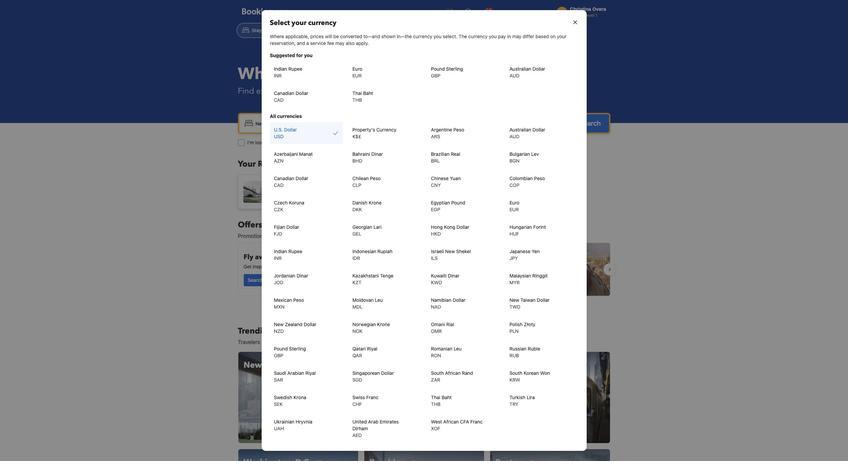 Task type: describe. For each thing, give the bounding box(es) containing it.
chilean
[[352, 176, 369, 181]]

australian dollar aud for peso
[[509, 127, 545, 139]]

0 horizontal spatial flights
[[272, 278, 286, 283]]

1 vertical spatial euro eur
[[509, 200, 519, 213]]

zealand
[[285, 322, 302, 328]]

property's
[[352, 127, 375, 133]]

shown
[[381, 34, 395, 39]]

norwegian krone nok
[[352, 322, 390, 334]]

hryvnia
[[296, 419, 312, 425]]

swedish krona sek
[[274, 395, 306, 408]]

indian for euro eur
[[274, 66, 287, 72]]

clp
[[352, 182, 361, 188]]

south korean won krw
[[509, 371, 550, 383]]

property's currency €$£
[[352, 127, 396, 139]]

bahraini
[[352, 151, 370, 157]]

0 vertical spatial pound sterling gbp
[[431, 66, 463, 79]]

dirham
[[352, 426, 368, 432]]

0 horizontal spatial euro
[[352, 66, 362, 72]]

rupee for indonesian rupiah idr
[[288, 249, 302, 255]]

where for applicable,
[[270, 34, 284, 39]]

australian for sterling
[[509, 66, 531, 72]]

dinar for bahraini dinar bhd
[[371, 151, 383, 157]]

dinar for kuwaiti dinar kwd
[[448, 273, 459, 279]]

bulgarian
[[509, 151, 530, 157]]

away
[[255, 253, 272, 262]]

riyal inside "saudi arabian riyal sar"
[[305, 371, 316, 376]]

colombian peso cop
[[509, 176, 545, 188]]

dkk
[[352, 207, 362, 213]]

the
[[459, 34, 467, 39]]

singaporean dollar sgd
[[352, 371, 394, 383]]

search button
[[571, 114, 609, 133]]

late inside 'save 15% with late escape deals explore thousands of destinations worldwide and save 15% or more'
[[483, 249, 497, 258]]

a
[[306, 40, 309, 46]]

where for to
[[238, 63, 290, 85]]

service
[[310, 40, 326, 46]]

in inside where to next, christina? find exclusive genius rewards in every corner of the world!
[[351, 86, 358, 97]]

dollar inside u.s. dollar usd
[[284, 127, 297, 133]]

your recent searches
[[238, 159, 322, 170]]

travelers
[[238, 340, 260, 346]]

new inside new taiwan dollar twd
[[509, 298, 519, 303]]

united arab emirates dirham aed
[[352, 419, 399, 439]]

1 horizontal spatial gbp
[[431, 73, 440, 79]]

peso for mexican peso mxn
[[293, 298, 304, 303]]

0 vertical spatial pound
[[431, 66, 445, 72]]

cop
[[509, 182, 519, 188]]

0 vertical spatial or
[[314, 140, 318, 146]]

you down a
[[304, 52, 312, 58]]

0 vertical spatial thb
[[352, 97, 362, 103]]

indian for indonesian rupiah idr
[[274, 249, 287, 255]]

0 horizontal spatial york
[[264, 360, 282, 371]]

your up applicable, at the top left
[[291, 18, 306, 27]]

1 horizontal spatial york
[[282, 186, 292, 192]]

south for zar
[[431, 371, 444, 376]]

brazilian
[[431, 151, 449, 157]]

hotel
[[341, 27, 352, 33]]

dollar up currencies
[[295, 90, 308, 96]]

1 horizontal spatial currency
[[413, 34, 432, 39]]

destinations inside 'save 15% with late escape deals explore thousands of destinations worldwide and save 15% or more'
[[480, 260, 507, 266]]

where to next, christina? find exclusive genius rewards in every corner of the world!
[[238, 63, 456, 97]]

canadian dollar cad for thai
[[274, 90, 308, 103]]

1 vertical spatial sterling
[[289, 346, 306, 352]]

indian rupee inr for indonesian
[[274, 249, 302, 261]]

find late escape deals link
[[433, 277, 492, 289]]

xof
[[431, 426, 440, 432]]

with inside 'save 15% with late escape deals explore thousands of destinations worldwide and save 15% or more'
[[467, 249, 481, 258]]

twd
[[509, 304, 520, 310]]

airport taxis link
[[491, 23, 538, 38]]

korean
[[523, 371, 539, 376]]

israeli
[[431, 249, 444, 255]]

looking for i'm
[[255, 140, 271, 146]]

car rentals
[[375, 27, 398, 33]]

1 vertical spatial pound sterling gbp
[[274, 346, 306, 359]]

czk
[[274, 207, 283, 213]]

franc inside swiss franc chf
[[366, 395, 378, 401]]

united inside trending destinations travelers searching for united states of america also booked these
[[295, 340, 311, 346]]

mdl
[[352, 304, 362, 310]]

1 horizontal spatial 15%
[[450, 249, 465, 258]]

0 vertical spatial sterling
[[446, 66, 463, 72]]

converted
[[340, 34, 362, 39]]

indonesian rupiah idr
[[352, 249, 392, 261]]

1 new york link from the top
[[238, 175, 358, 209]]

jordanian
[[274, 273, 295, 279]]

for left work
[[385, 140, 391, 146]]

2 horizontal spatial currency
[[468, 34, 487, 39]]

hungarian forint huf
[[509, 224, 546, 237]]

new zealand dollar nzd
[[274, 322, 316, 334]]

canadian for thai baht thb
[[274, 90, 294, 96]]

prices
[[310, 34, 324, 39]]

rentals
[[384, 27, 398, 33]]

azerbaijani
[[274, 151, 298, 157]]

rupee for euro eur
[[288, 66, 302, 72]]

looking for i'm
[[426, 140, 441, 146]]

african for south
[[445, 371, 460, 376]]

i'm looking for an entire home or apartment
[[247, 140, 342, 146]]

0 horizontal spatial gbp
[[274, 353, 283, 359]]

egyptian pound egp
[[431, 200, 465, 213]]

arabian
[[287, 371, 304, 376]]

brl
[[431, 158, 440, 164]]

west african cfa franc xof
[[431, 419, 482, 432]]

qar
[[352, 353, 362, 359]]

i'm looking for flights
[[418, 140, 464, 146]]

egyptian
[[431, 200, 450, 206]]

deals,
[[269, 233, 283, 239]]

to inside where to next, christina? find exclusive genius rewards in every corner of the world!
[[294, 63, 310, 85]]

indonesian
[[352, 249, 376, 255]]

fijian
[[274, 224, 285, 230]]

peso for colombian peso cop
[[534, 176, 545, 181]]

car rentals link
[[359, 23, 404, 38]]

next,
[[314, 63, 354, 85]]

dollar inside new taiwan dollar twd
[[537, 298, 549, 303]]

1 horizontal spatial find
[[437, 280, 446, 286]]

franc inside west african cfa franc xof
[[470, 419, 482, 425]]

1 vertical spatial baht
[[441, 395, 452, 401]]

queens
[[433, 360, 463, 371]]

0 horizontal spatial escape
[[458, 280, 475, 286]]

krone for norwegian krone nok
[[377, 322, 390, 328]]

your inside fly away to your dream vacation get inspired – compare and book flights with flexibility
[[283, 253, 298, 262]]

1 vertical spatial eur
[[509, 207, 519, 213]]

will
[[325, 34, 332, 39]]

cad for thb
[[274, 97, 284, 103]]

peso for chilean peso clp
[[370, 176, 381, 181]]

get
[[244, 264, 251, 270]]

for inside offers promotions, deals, and special offers for you
[[330, 233, 336, 239]]

for inside trending destinations travelers searching for united states of america also booked these
[[287, 340, 294, 346]]

indian rupee inr for euro
[[274, 66, 302, 79]]

and inside offers promotions, deals, and special offers for you
[[285, 233, 294, 239]]

search for search for flights
[[248, 278, 263, 283]]

australian for peso
[[509, 127, 531, 133]]

yen
[[532, 249, 540, 255]]

pound inside egyptian pound egp
[[451, 200, 465, 206]]

azn
[[274, 158, 283, 164]]

new up czech
[[270, 186, 281, 192]]

krw
[[509, 377, 520, 383]]

you left select.
[[433, 34, 441, 39]]

1 vertical spatial thai baht thb
[[431, 395, 452, 408]]

your right list
[[513, 9, 524, 15]]

ringgit
[[532, 273, 548, 279]]

rub
[[509, 353, 519, 359]]

0 horizontal spatial pound
[[274, 346, 288, 352]]

1 vertical spatial may
[[335, 40, 344, 46]]

1 vertical spatial late
[[447, 280, 457, 286]]

hungarian
[[509, 224, 532, 230]]

deals inside 'save 15% with late escape deals explore thousands of destinations worldwide and save 15% or more'
[[523, 249, 541, 258]]

of inside trending destinations travelers searching for united states of america also booked these
[[330, 340, 335, 346]]

swiss
[[352, 395, 365, 401]]

and inside the where applicable, prices will be converted to—and shown in—the currency you select. the currency you pay in may differ based on your reservation, and a service fee may also apply.
[[297, 40, 305, 46]]

also inside trending destinations travelers searching for united states of america also booked these
[[358, 340, 368, 346]]

danish
[[352, 200, 367, 206]]

region containing save 15% with late escape deals
[[232, 240, 616, 299]]

1 vertical spatial deals
[[476, 280, 488, 286]]

genius
[[292, 86, 318, 97]]

also inside the where applicable, prices will be converted to—and shown in—the currency you select. the currency you pay in may differ based on your reservation, and a service fee may also apply.
[[346, 40, 354, 46]]

for down usd
[[272, 140, 278, 146]]

attractions link
[[444, 23, 489, 38]]

1 vertical spatial 15%
[[433, 267, 442, 273]]

1 vertical spatial thai
[[431, 395, 440, 401]]

christina?
[[358, 63, 437, 85]]

save 15% with late escape deals explore thousands of destinations worldwide and save 15% or more
[[433, 249, 551, 273]]

rial
[[446, 322, 454, 328]]

dinar for jordanian dinar jod
[[296, 273, 308, 279]]

select
[[270, 18, 290, 27]]

new taiwan dollar twd
[[509, 298, 549, 310]]

lari
[[373, 224, 381, 230]]

czech
[[274, 200, 287, 206]]

dollar inside new zealand dollar nzd
[[304, 322, 316, 328]]

main content containing offers
[[232, 220, 616, 462]]

0 vertical spatial thai
[[352, 90, 362, 96]]

of inside where to next, christina? find exclusive genius rewards in every corner of the world!
[[409, 86, 416, 97]]

huf
[[509, 231, 519, 237]]

dollar down searches
[[295, 176, 308, 181]]

currency
[[376, 127, 396, 133]]

1 vertical spatial new york
[[244, 360, 282, 371]]

south for krw
[[509, 371, 522, 376]]

for inside region
[[265, 278, 271, 283]]

african for west
[[443, 419, 459, 425]]

russian ruble rub
[[509, 346, 540, 359]]

krone for danish krone dkk
[[369, 200, 381, 206]]

worldwide
[[508, 260, 530, 266]]

property
[[525, 9, 547, 15]]

kazakhstani
[[352, 273, 379, 279]]



Task type: vqa. For each thing, say whether or not it's contained in the screenshot.
Tickets and prices
no



Task type: locate. For each thing, give the bounding box(es) containing it.
dollar right singaporean
[[381, 371, 394, 376]]

colombian
[[509, 176, 533, 181]]

1 horizontal spatial eur
[[509, 207, 519, 213]]

1 i'm from the left
[[247, 140, 254, 146]]

0 vertical spatial of
[[409, 86, 416, 97]]

compare
[[275, 264, 295, 270]]

1 south from the left
[[431, 371, 444, 376]]

dinar down more
[[448, 273, 459, 279]]

peso right colombian
[[534, 176, 545, 181]]

west
[[431, 419, 442, 425]]

1 horizontal spatial sterling
[[446, 66, 463, 72]]

search
[[579, 120, 601, 127], [248, 278, 263, 283]]

thai
[[352, 90, 362, 96], [431, 395, 440, 401]]

1 aud from the top
[[509, 73, 519, 79]]

taxis
[[522, 27, 533, 33]]

booked
[[369, 340, 387, 346]]

dollar inside singaporean dollar sgd
[[381, 371, 394, 376]]

0 horizontal spatial currency
[[308, 18, 336, 27]]

dollar up lev
[[532, 127, 545, 133]]

also up qatari
[[358, 340, 368, 346]]

in inside the where applicable, prices will be converted to—and shown in—the currency you select. the currency you pay in may differ based on your reservation, and a service fee may also apply.
[[507, 34, 511, 39]]

select your currency dialog
[[253, 2, 595, 460]]

2 looking from the left
[[426, 140, 441, 146]]

for right 'offers'
[[330, 233, 336, 239]]

dollar right taiwan
[[537, 298, 549, 303]]

1 horizontal spatial looking
[[426, 140, 441, 146]]

peso right chilean
[[370, 176, 381, 181]]

0 vertical spatial krone
[[369, 200, 381, 206]]

1 canadian from the top
[[274, 90, 294, 96]]

0 vertical spatial destinations
[[480, 260, 507, 266]]

cfa
[[460, 419, 469, 425]]

aud for pound sterling gbp
[[509, 73, 519, 79]]

may
[[512, 34, 521, 39], [335, 40, 344, 46]]

baht down the south african rand zar
[[441, 395, 452, 401]]

thai baht thb right rewards
[[352, 90, 373, 103]]

cad for clp
[[274, 182, 284, 188]]

eur up hungarian at top
[[509, 207, 519, 213]]

select.
[[443, 34, 457, 39]]

2 i'm from the left
[[357, 140, 363, 146]]

2 vertical spatial of
[[330, 340, 335, 346]]

of inside 'save 15% with late escape deals explore thousands of destinations worldwide and save 15% or more'
[[474, 260, 479, 266]]

york up czech
[[282, 186, 292, 192]]

applicable,
[[285, 34, 309, 39]]

1 rupee from the top
[[288, 66, 302, 72]]

0 horizontal spatial south
[[431, 371, 444, 376]]

0 vertical spatial inr
[[274, 73, 281, 79]]

your right on
[[557, 34, 566, 39]]

0 vertical spatial united
[[295, 340, 311, 346]]

canadian dollar cad down your recent searches
[[274, 176, 308, 188]]

1 vertical spatial united
[[352, 419, 367, 425]]

0 horizontal spatial of
[[330, 340, 335, 346]]

peso inside colombian peso cop
[[534, 176, 545, 181]]

0 horizontal spatial pound sterling gbp
[[274, 346, 306, 359]]

krone
[[369, 200, 381, 206], [377, 322, 390, 328]]

malaysian ringgit myr
[[509, 273, 548, 286]]

pound up world!
[[431, 66, 445, 72]]

in—the
[[397, 34, 412, 39]]

2 horizontal spatial pound
[[451, 200, 465, 206]]

2 indian from the top
[[274, 249, 287, 255]]

of left the
[[409, 86, 416, 97]]

nad
[[431, 304, 441, 310]]

deals down 'save 15% with late escape deals explore thousands of destinations worldwide and save 15% or more'
[[476, 280, 488, 286]]

egp
[[431, 207, 440, 213]]

1 vertical spatial leu
[[454, 346, 461, 352]]

2 new york link from the top
[[238, 352, 421, 444]]

15% up thousands
[[450, 249, 465, 258]]

1 vertical spatial to
[[274, 253, 281, 262]]

may down airport taxis
[[512, 34, 521, 39]]

special
[[295, 233, 313, 239]]

gbp down searching on the left bottom
[[274, 353, 283, 359]]

thai right rewards
[[352, 90, 362, 96]]

where applicable, prices will be converted to—and shown in—the currency you select. the currency you pay in may differ based on your reservation, and a service fee may also apply.
[[270, 34, 566, 46]]

i'm up your
[[247, 140, 254, 146]]

1 indian rupee inr from the top
[[274, 66, 302, 79]]

leu for moldovan leu mdl
[[375, 298, 383, 303]]

list your property link
[[498, 4, 551, 20]]

kuwaiti
[[431, 273, 446, 279]]

2 canadian from the top
[[274, 176, 294, 181]]

2 canadian dollar cad from the top
[[274, 176, 308, 188]]

russian
[[509, 346, 526, 352]]

euro eur up 'every'
[[352, 66, 362, 79]]

2 indian rupee inr from the top
[[274, 249, 302, 261]]

franc
[[366, 395, 378, 401], [470, 419, 482, 425]]

0 horizontal spatial destinations
[[275, 326, 323, 337]]

region
[[232, 240, 616, 299]]

2 australian from the top
[[509, 127, 531, 133]]

aed
[[352, 433, 362, 439]]

2 australian dollar aud from the top
[[509, 127, 545, 139]]

turkish
[[509, 395, 525, 401]]

0 vertical spatial canadian dollar cad
[[274, 90, 308, 103]]

0 vertical spatial indian
[[274, 66, 287, 72]]

flight
[[323, 27, 335, 33]]

states
[[313, 340, 328, 346]]

1 vertical spatial thb
[[431, 402, 440, 408]]

fly away to your dream vacation image
[[374, 249, 416, 291]]

1 vertical spatial search
[[248, 278, 263, 283]]

sterling
[[446, 66, 463, 72], [289, 346, 306, 352]]

omani
[[431, 322, 445, 328]]

inr for idr
[[274, 256, 281, 261]]

0 horizontal spatial thai baht thb
[[352, 90, 373, 103]]

1 horizontal spatial euro eur
[[509, 200, 519, 213]]

0 vertical spatial indian rupee inr
[[274, 66, 302, 79]]

0 horizontal spatial or
[[314, 140, 318, 146]]

late down more
[[447, 280, 457, 286]]

i'm for i'm looking for an entire home or apartment
[[247, 140, 254, 146]]

euro down cop
[[509, 200, 519, 206]]

reservation,
[[270, 40, 295, 46]]

or down explore
[[443, 267, 448, 273]]

dinar inside the jordanian dinar jod
[[296, 273, 308, 279]]

0 horizontal spatial thai
[[352, 90, 362, 96]]

south inside south korean won krw
[[509, 371, 522, 376]]

leu right romanian
[[454, 346, 461, 352]]

to—and
[[363, 34, 380, 39]]

every
[[360, 86, 380, 97]]

pound right the egyptian
[[451, 200, 465, 206]]

inr up the exclusive
[[274, 73, 281, 79]]

1 horizontal spatial euro
[[509, 200, 519, 206]]

where up the exclusive
[[238, 63, 290, 85]]

japanese
[[509, 249, 530, 255]]

1 vertical spatial gbp
[[274, 353, 283, 359]]

group of friends hiking in the mountains on a sunny day image
[[427, 243, 610, 296]]

peso inside argentine peso ars
[[453, 127, 464, 133]]

south african rand zar
[[431, 371, 473, 383]]

krone inside danish krone dkk
[[369, 200, 381, 206]]

canadian
[[274, 90, 294, 96], [274, 176, 294, 181]]

canadian for chilean peso clp
[[274, 176, 294, 181]]

0 vertical spatial aud
[[509, 73, 519, 79]]

1 vertical spatial new york link
[[238, 352, 421, 444]]

lira
[[527, 395, 535, 401]]

real
[[451, 151, 460, 157]]

forint
[[533, 224, 546, 230]]

find inside where to next, christina? find exclusive genius rewards in every corner of the world!
[[238, 86, 254, 97]]

1 indian from the top
[[274, 66, 287, 72]]

1 australian dollar aud from the top
[[509, 66, 545, 79]]

dinar down book
[[296, 273, 308, 279]]

new up 'nzd'
[[274, 322, 283, 328]]

and left a
[[297, 40, 305, 46]]

flights inside fly away to your dream vacation get inspired – compare and book flights with flexibility
[[317, 264, 331, 270]]

cad down the exclusive
[[274, 97, 284, 103]]

with inside fly away to your dream vacation get inspired – compare and book flights with flexibility
[[332, 264, 341, 270]]

you inside offers promotions, deals, and special offers for you
[[338, 233, 347, 239]]

1 horizontal spatial or
[[443, 267, 448, 273]]

looking
[[255, 140, 271, 146], [426, 140, 441, 146]]

new up the "twd"
[[509, 298, 519, 303]]

2 inr from the top
[[274, 256, 281, 261]]

riyal down the booked
[[367, 346, 377, 352]]

united down new zealand dollar nzd
[[295, 340, 311, 346]]

1 horizontal spatial deals
[[523, 249, 541, 258]]

dollar right the kong
[[456, 224, 469, 230]]

dollar right "zealand"
[[304, 322, 316, 328]]

bhd
[[352, 158, 362, 164]]

0 vertical spatial flights
[[450, 140, 464, 146]]

dinar inside kuwaiti dinar kwd
[[448, 273, 459, 279]]

1 vertical spatial riyal
[[305, 371, 316, 376]]

krone inside the norwegian krone nok
[[377, 322, 390, 328]]

rupiah
[[377, 249, 392, 255]]

you
[[433, 34, 441, 39], [489, 34, 497, 39], [304, 52, 312, 58], [338, 233, 347, 239]]

and inside fly away to your dream vacation get inspired – compare and book flights with flexibility
[[296, 264, 304, 270]]

flights link
[[271, 23, 306, 38]]

turkish lira try
[[509, 395, 535, 408]]

indian up compare at the left bottom of page
[[274, 249, 287, 255]]

1 horizontal spatial also
[[358, 340, 368, 346]]

leu inside romanian leu ron
[[454, 346, 461, 352]]

indian rupee inr
[[274, 66, 302, 79], [274, 249, 302, 261]]

kzt
[[352, 280, 361, 286]]

and right fjd
[[285, 233, 294, 239]]

1 vertical spatial cad
[[274, 182, 284, 188]]

thousands
[[450, 260, 473, 266]]

for left jod
[[265, 278, 271, 283]]

0 vertical spatial 15%
[[450, 249, 465, 258]]

danish krone dkk
[[352, 200, 381, 213]]

based
[[535, 34, 549, 39]]

swedish
[[274, 395, 292, 401]]

mxn
[[274, 304, 284, 310]]

for down argentine peso ars
[[443, 140, 449, 146]]

new down travelers
[[244, 360, 262, 371]]

0 horizontal spatial may
[[335, 40, 344, 46]]

1 looking from the left
[[255, 140, 271, 146]]

currency down attractions
[[468, 34, 487, 39]]

dollar right the u.s.
[[284, 127, 297, 133]]

0 horizontal spatial deals
[[476, 280, 488, 286]]

1 vertical spatial australian
[[509, 127, 531, 133]]

2 horizontal spatial dinar
[[448, 273, 459, 279]]

peso right argentine
[[453, 127, 464, 133]]

booking.com image
[[242, 8, 291, 16]]

new inside new zealand dollar nzd
[[274, 322, 283, 328]]

1 horizontal spatial baht
[[441, 395, 452, 401]]

0 vertical spatial to
[[294, 63, 310, 85]]

or right the home
[[314, 140, 318, 146]]

australian dollar aud for sterling
[[509, 66, 545, 79]]

leu inside moldovan leu mdl
[[375, 298, 383, 303]]

0 vertical spatial new york
[[270, 186, 292, 192]]

dollar right fijian
[[286, 224, 299, 230]]

jordanian dinar jod
[[274, 273, 308, 286]]

0 vertical spatial australian dollar aud
[[509, 66, 545, 79]]

new right israeli
[[445, 249, 455, 255]]

0 vertical spatial australian
[[509, 66, 531, 72]]

0 horizontal spatial also
[[346, 40, 354, 46]]

1 vertical spatial in
[[351, 86, 358, 97]]

riyal inside qatari riyal qar
[[367, 346, 377, 352]]

you left "gel"
[[338, 233, 347, 239]]

1 vertical spatial inr
[[274, 256, 281, 261]]

i'm for i'm traveling for work
[[357, 140, 363, 146]]

thai down zar
[[431, 395, 440, 401]]

baht
[[363, 90, 373, 96], [441, 395, 452, 401]]

1 horizontal spatial i'm
[[357, 140, 363, 146]]

to up genius
[[294, 63, 310, 85]]

dollar inside namibian dollar nad
[[453, 298, 465, 303]]

euro
[[352, 66, 362, 72], [509, 200, 519, 206]]

baht left "corner"
[[363, 90, 373, 96]]

2 south from the left
[[509, 371, 522, 376]]

1 horizontal spatial south
[[509, 371, 522, 376]]

thb up west on the right
[[431, 402, 440, 408]]

rupee down special
[[288, 249, 302, 255]]

chf
[[352, 402, 362, 408]]

where inside the where applicable, prices will be converted to—and shown in—the currency you select. the currency you pay in may differ based on your reservation, and a service fee may also apply.
[[270, 34, 284, 39]]

african left rand
[[445, 371, 460, 376]]

0 vertical spatial new york link
[[238, 175, 358, 209]]

of
[[409, 86, 416, 97], [474, 260, 479, 266], [330, 340, 335, 346]]

leu right moldovan
[[375, 298, 383, 303]]

1 cad from the top
[[274, 97, 284, 103]]

aud for argentine peso ars
[[509, 134, 519, 139]]

1 australian from the top
[[509, 66, 531, 72]]

shekel
[[456, 249, 471, 255]]

dollar down based
[[532, 66, 545, 72]]

krone right danish
[[369, 200, 381, 206]]

0 horizontal spatial looking
[[255, 140, 271, 146]]

apply.
[[356, 40, 369, 46]]

currency up prices
[[308, 18, 336, 27]]

peso inside chilean peso clp
[[370, 176, 381, 181]]

where inside where to next, christina? find exclusive genius rewards in every corner of the world!
[[238, 63, 290, 85]]

you left the pay
[[489, 34, 497, 39]]

kazakhstani tenge kzt
[[352, 273, 393, 286]]

dinar
[[371, 151, 383, 157], [296, 273, 308, 279], [448, 273, 459, 279]]

peso
[[453, 127, 464, 133], [370, 176, 381, 181], [534, 176, 545, 181], [293, 298, 304, 303]]

to
[[294, 63, 310, 85], [274, 253, 281, 262]]

15% up kuwaiti in the right of the page
[[433, 267, 442, 273]]

2 horizontal spatial flights
[[450, 140, 464, 146]]

1 canadian dollar cad from the top
[[274, 90, 308, 103]]

saudi
[[274, 371, 286, 376]]

to up compare at the left bottom of page
[[274, 253, 281, 262]]

may down be
[[335, 40, 344, 46]]

1 vertical spatial pound
[[451, 200, 465, 206]]

escape up worldwide
[[498, 249, 521, 258]]

0 vertical spatial canadian
[[274, 90, 294, 96]]

new inside israeli new shekel ils
[[445, 249, 455, 255]]

dollar down find late escape deals link
[[453, 298, 465, 303]]

african inside west african cfa franc xof
[[443, 419, 459, 425]]

inr for eur
[[274, 73, 281, 79]]

franc right swiss
[[366, 395, 378, 401]]

0 vertical spatial deals
[[523, 249, 541, 258]]

fly away to your dream vacation get inspired – compare and book flights with flexibility
[[244, 253, 362, 270]]

for inside 'select your currency' dialog
[[296, 52, 303, 58]]

searches
[[287, 159, 322, 170]]

find down kuwaiti in the right of the page
[[437, 280, 446, 286]]

offers
[[238, 220, 262, 231]]

looking left an
[[255, 140, 271, 146]]

currency
[[308, 18, 336, 27], [413, 34, 432, 39], [468, 34, 487, 39]]

save
[[541, 260, 551, 266]]

rupee down suggested for you at the top left of page
[[288, 66, 302, 72]]

złoty
[[524, 322, 535, 328]]

of right thousands
[[474, 260, 479, 266]]

airport taxis
[[506, 27, 533, 33]]

car
[[375, 27, 382, 33]]

1 vertical spatial or
[[443, 267, 448, 273]]

0 vertical spatial where
[[270, 34, 284, 39]]

0 vertical spatial euro eur
[[352, 66, 362, 79]]

dinar down i'm traveling for work
[[371, 151, 383, 157]]

where up reservation,
[[270, 34, 284, 39]]

0 vertical spatial franc
[[366, 395, 378, 401]]

0 vertical spatial also
[[346, 40, 354, 46]]

canadian dollar cad for chilean
[[274, 176, 308, 188]]

in right the pay
[[507, 34, 511, 39]]

escape inside 'save 15% with late escape deals explore thousands of destinations worldwide and save 15% or more'
[[498, 249, 521, 258]]

1 horizontal spatial destinations
[[480, 260, 507, 266]]

peso right mexican
[[293, 298, 304, 303]]

krone up the booked
[[377, 322, 390, 328]]

qatari riyal qar
[[352, 346, 377, 359]]

1 vertical spatial krone
[[377, 322, 390, 328]]

2 aud from the top
[[509, 134, 519, 139]]

dinar inside bahraini dinar bhd
[[371, 151, 383, 157]]

1 horizontal spatial pound
[[431, 66, 445, 72]]

1 inr from the top
[[274, 73, 281, 79]]

thb down 'every'
[[352, 97, 362, 103]]

canadian dollar cad up currencies
[[274, 90, 308, 103]]

united inside united arab emirates dirham aed
[[352, 419, 367, 425]]

attractions
[[460, 27, 484, 33]]

late
[[483, 249, 497, 258], [447, 280, 457, 286]]

uah
[[274, 426, 284, 432]]

2 rupee from the top
[[288, 249, 302, 255]]

late left jpy
[[483, 249, 497, 258]]

1 vertical spatial flights
[[317, 264, 331, 270]]

koruna
[[289, 200, 304, 206]]

1 horizontal spatial of
[[409, 86, 416, 97]]

also down converted
[[346, 40, 354, 46]]

sek
[[274, 402, 283, 408]]

0 vertical spatial leu
[[375, 298, 383, 303]]

0 horizontal spatial dinar
[[296, 273, 308, 279]]

hkd
[[431, 231, 441, 237]]

1 horizontal spatial late
[[483, 249, 497, 258]]

0 vertical spatial may
[[512, 34, 521, 39]]

eur up 'every'
[[352, 73, 362, 79]]

and inside 'save 15% with late escape deals explore thousands of destinations worldwide and save 15% or more'
[[531, 260, 540, 266]]

0 horizontal spatial baht
[[363, 90, 373, 96]]

mexican peso mxn
[[274, 298, 304, 310]]

1 horizontal spatial may
[[512, 34, 521, 39]]

main content
[[232, 220, 616, 462]]

ars
[[431, 134, 440, 139]]

israeli new shekel ils
[[431, 249, 471, 261]]

indian rupee inr down suggested for you at the top left of page
[[274, 66, 302, 79]]

to inside fly away to your dream vacation get inspired – compare and book flights with flexibility
[[274, 253, 281, 262]]

0 horizontal spatial thb
[[352, 97, 362, 103]]

your up compare at the left bottom of page
[[283, 253, 298, 262]]

your inside the where applicable, prices will be converted to—and shown in—the currency you select. the currency you pay in may differ based on your reservation, and a service fee may also apply.
[[557, 34, 566, 39]]

2 cad from the top
[[274, 182, 284, 188]]

african left cfa
[[443, 419, 459, 425]]

dollar inside fijian dollar fjd
[[286, 224, 299, 230]]

destinations up states
[[275, 326, 323, 337]]

lev
[[531, 151, 539, 157]]

dollar inside the "hong kong dollar hkd"
[[456, 224, 469, 230]]

0 horizontal spatial riyal
[[305, 371, 316, 376]]

more
[[449, 267, 460, 273]]

find left the exclusive
[[238, 86, 254, 97]]

search inside button
[[579, 120, 601, 127]]

inr up "–"
[[274, 256, 281, 261]]

1 vertical spatial franc
[[470, 419, 482, 425]]

kuwaiti dinar kwd
[[431, 273, 459, 286]]

leu for romanian leu ron
[[454, 346, 461, 352]]

looking down ars
[[426, 140, 441, 146]]

new york up the sar
[[244, 360, 282, 371]]

1 vertical spatial african
[[443, 419, 459, 425]]

south inside the south african rand zar
[[431, 371, 444, 376]]

search for search
[[579, 120, 601, 127]]

stays link
[[236, 23, 269, 38]]

australian up bulgarian
[[509, 127, 531, 133]]

african inside the south african rand zar
[[445, 371, 460, 376]]

taiwan
[[520, 298, 535, 303]]

2 vertical spatial pound
[[274, 346, 288, 352]]

or inside 'save 15% with late escape deals explore thousands of destinations worldwide and save 15% or more'
[[443, 267, 448, 273]]

peso for argentine peso ars
[[453, 127, 464, 133]]

destinations inside trending destinations travelers searching for united states of america also booked these
[[275, 326, 323, 337]]

1 horizontal spatial leu
[[454, 346, 461, 352]]

0 horizontal spatial 15%
[[433, 267, 442, 273]]

peso inside mexican peso mxn
[[293, 298, 304, 303]]

0 horizontal spatial eur
[[352, 73, 362, 79]]

thai baht thb up west on the right
[[431, 395, 452, 408]]

australian down differ
[[509, 66, 531, 72]]

1 vertical spatial aud
[[509, 134, 519, 139]]

0 vertical spatial with
[[467, 249, 481, 258]]

u.s. dollar usd
[[274, 127, 297, 139]]



